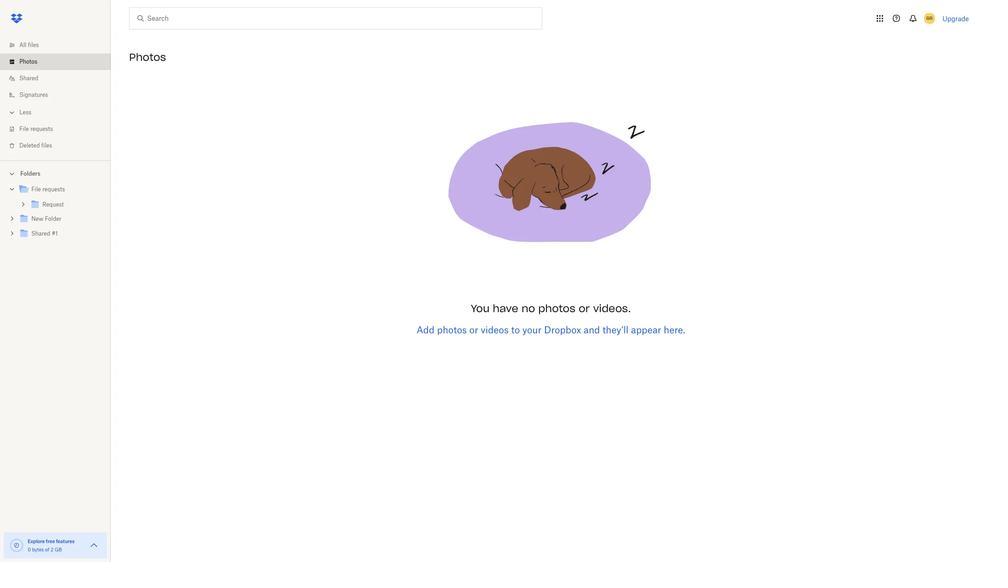 Task type: locate. For each thing, give the bounding box(es) containing it.
#1
[[52, 230, 58, 237]]

file
[[19, 125, 29, 132], [31, 186, 41, 193]]

or left videos
[[469, 324, 478, 336]]

shared up the signatures
[[19, 75, 38, 82]]

0 vertical spatial files
[[28, 42, 39, 48]]

gr button
[[922, 11, 937, 26]]

videos.
[[593, 302, 631, 315]]

shared link
[[7, 70, 111, 87]]

shared inside list
[[19, 75, 38, 82]]

no
[[522, 302, 535, 315]]

1 vertical spatial files
[[41, 142, 52, 149]]

photos link
[[7, 54, 111, 70]]

shared for shared #1
[[31, 230, 50, 237]]

upgrade link
[[943, 15, 969, 22]]

1 horizontal spatial files
[[41, 142, 52, 149]]

files right the all
[[28, 42, 39, 48]]

quota usage element
[[9, 538, 24, 553]]

add
[[417, 324, 435, 336]]

0 horizontal spatial or
[[469, 324, 478, 336]]

file requests
[[19, 125, 53, 132], [31, 186, 65, 193]]

files
[[28, 42, 39, 48], [41, 142, 52, 149]]

videos
[[481, 324, 509, 336]]

file down the folders
[[31, 186, 41, 193]]

0 horizontal spatial files
[[28, 42, 39, 48]]

0 horizontal spatial photos
[[19, 58, 37, 65]]

less image
[[7, 108, 17, 117]]

0 vertical spatial shared
[[19, 75, 38, 82]]

photos right add
[[437, 324, 467, 336]]

or
[[579, 302, 590, 315], [469, 324, 478, 336]]

file requests link up deleted files
[[7, 121, 111, 137]]

requests up request
[[42, 186, 65, 193]]

0 vertical spatial requests
[[30, 125, 53, 132]]

photos
[[538, 302, 575, 315], [437, 324, 467, 336]]

signatures
[[19, 91, 48, 98]]

requests up deleted files
[[30, 125, 53, 132]]

gr
[[926, 15, 933, 21]]

1 vertical spatial file requests link
[[18, 184, 103, 196]]

file requests link
[[7, 121, 111, 137], [18, 184, 103, 196]]

1 horizontal spatial photos
[[538, 302, 575, 315]]

all
[[19, 42, 26, 48]]

file requests up deleted files
[[19, 125, 53, 132]]

less
[[19, 109, 31, 116]]

add photos or videos to your dropbox and they'll appear here.
[[417, 324, 685, 336]]

of
[[45, 547, 49, 553]]

or up and
[[579, 302, 590, 315]]

0 horizontal spatial photos
[[437, 324, 467, 336]]

shared #1
[[31, 230, 58, 237]]

they'll
[[603, 324, 629, 336]]

deleted files
[[19, 142, 52, 149]]

files right deleted
[[41, 142, 52, 149]]

1 vertical spatial file requests
[[31, 186, 65, 193]]

Search in folder "Dropbox" text field
[[147, 13, 523, 24]]

0 vertical spatial or
[[579, 302, 590, 315]]

requests
[[30, 125, 53, 132], [42, 186, 65, 193]]

file down less
[[19, 125, 29, 132]]

explore free features 0 bytes of 2 gb
[[28, 539, 75, 553]]

folders button
[[0, 166, 111, 180]]

list
[[0, 31, 111, 161]]

photos list item
[[0, 54, 111, 70]]

1 horizontal spatial or
[[579, 302, 590, 315]]

1 vertical spatial file
[[31, 186, 41, 193]]

sleeping dog on a purple cushion. image
[[436, 70, 666, 301]]

group containing file requests
[[0, 180, 111, 248]]

group
[[0, 180, 111, 248]]

new folder
[[31, 215, 61, 222]]

shared left #1
[[31, 230, 50, 237]]

shared
[[19, 75, 38, 82], [31, 230, 50, 237]]

1 vertical spatial photos
[[437, 324, 467, 336]]

1 vertical spatial shared
[[31, 230, 50, 237]]

dropbox image
[[7, 9, 26, 28]]

0 vertical spatial file requests
[[19, 125, 53, 132]]

photos
[[129, 51, 166, 64], [19, 58, 37, 65]]

file requests link up request link
[[18, 184, 103, 196]]

your
[[522, 324, 542, 336]]

features
[[56, 539, 75, 544]]

0 horizontal spatial file
[[19, 125, 29, 132]]

photos up dropbox
[[538, 302, 575, 315]]

file requests up request
[[31, 186, 65, 193]]

you have no photos or videos.
[[471, 302, 631, 315]]

files for all files
[[28, 42, 39, 48]]

folders
[[20, 170, 40, 177]]



Task type: vqa. For each thing, say whether or not it's contained in the screenshot.
"Explore"
yes



Task type: describe. For each thing, give the bounding box(es) containing it.
and
[[584, 324, 600, 336]]

0 vertical spatial file requests link
[[7, 121, 111, 137]]

all files link
[[7, 37, 111, 54]]

list containing all files
[[0, 31, 111, 161]]

file requests inside list
[[19, 125, 53, 132]]

deleted
[[19, 142, 40, 149]]

shared #1 link
[[18, 228, 103, 240]]

new folder link
[[18, 213, 103, 226]]

free
[[46, 539, 55, 544]]

folder
[[45, 215, 61, 222]]

0
[[28, 547, 31, 553]]

shared for shared
[[19, 75, 38, 82]]

files for deleted files
[[41, 142, 52, 149]]

0 vertical spatial file
[[19, 125, 29, 132]]

signatures link
[[7, 87, 111, 103]]

upgrade
[[943, 15, 969, 22]]

bytes
[[32, 547, 44, 553]]

1 vertical spatial requests
[[42, 186, 65, 193]]

1 horizontal spatial file
[[31, 186, 41, 193]]

2
[[51, 547, 53, 553]]

1 vertical spatial or
[[469, 324, 478, 336]]

1 horizontal spatial photos
[[129, 51, 166, 64]]

to
[[511, 324, 520, 336]]

new
[[31, 215, 43, 222]]

dropbox
[[544, 324, 581, 336]]

appear
[[631, 324, 661, 336]]

have
[[493, 302, 518, 315]]

add photos or videos to your dropbox and they'll appear here. link
[[417, 324, 685, 336]]

you
[[471, 302, 490, 315]]

0 vertical spatial photos
[[538, 302, 575, 315]]

request link
[[30, 199, 103, 211]]

photos inside list item
[[19, 58, 37, 65]]

explore
[[28, 539, 45, 544]]

here.
[[664, 324, 685, 336]]

deleted files link
[[7, 137, 111, 154]]

request
[[42, 201, 64, 208]]

gb
[[55, 547, 62, 553]]

all files
[[19, 42, 39, 48]]



